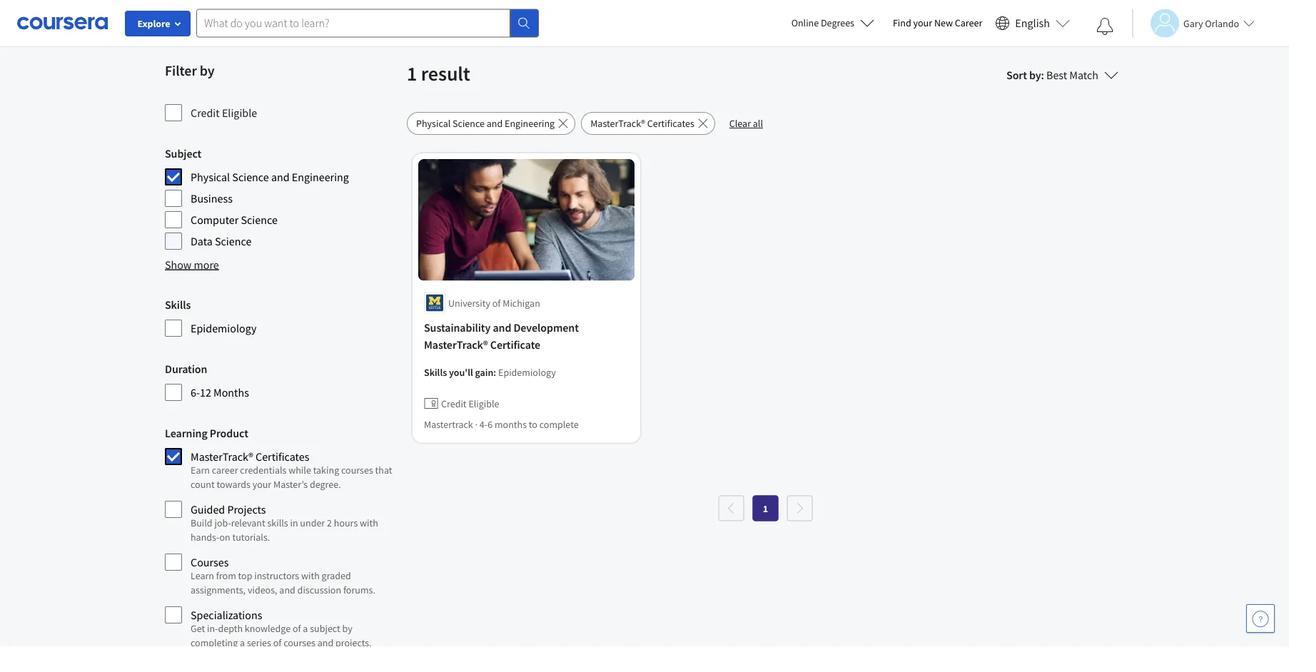 Task type: locate. For each thing, give the bounding box(es) containing it.
your inside the earn career credentials while taking courses that count towards your master's degree.
[[252, 478, 271, 491]]

1 horizontal spatial epidemiology
[[498, 366, 556, 379]]

1 vertical spatial eligible
[[469, 397, 499, 410]]

1 horizontal spatial physical science and engineering
[[416, 117, 555, 130]]

clear
[[729, 117, 751, 130]]

0 vertical spatial your
[[914, 16, 932, 29]]

0 horizontal spatial credit eligible
[[191, 106, 257, 120]]

of left michigan
[[492, 297, 501, 309]]

science down the result
[[453, 117, 485, 130]]

a left subject on the bottom left of page
[[303, 623, 308, 635]]

1 horizontal spatial skills
[[424, 366, 447, 379]]

by for filter
[[200, 62, 215, 80]]

videos,
[[248, 584, 277, 597]]

gary orlando
[[1184, 17, 1239, 30]]

skills for skills you'll gain : epidemiology
[[424, 366, 447, 379]]

1 vertical spatial 1
[[763, 502, 768, 515]]

epidemiology inside skills "group"
[[191, 321, 257, 336]]

science down computer science
[[215, 234, 252, 248]]

specializations
[[191, 608, 262, 623]]

1 horizontal spatial engineering
[[505, 117, 555, 130]]

1 horizontal spatial certificates
[[647, 117, 694, 130]]

online degrees button
[[780, 7, 886, 39]]

2 horizontal spatial of
[[492, 297, 501, 309]]

1 vertical spatial mastertrack® certificates
[[191, 450, 309, 464]]

skills down show at left top
[[165, 298, 191, 312]]

certificates left clear on the top right
[[647, 117, 694, 130]]

0 vertical spatial epidemiology
[[191, 321, 257, 336]]

eligible
[[222, 106, 257, 120], [469, 397, 499, 410]]

learning
[[165, 426, 207, 440]]

credit down 'filter by'
[[191, 106, 220, 120]]

0 vertical spatial mastertrack® certificates
[[591, 117, 694, 130]]

1 horizontal spatial a
[[303, 623, 308, 635]]

1 horizontal spatial courses
[[341, 464, 373, 477]]

by inside get in-depth knowledge of a subject by completing a series of courses and projects.
[[342, 623, 353, 635]]

sustainability and development mastertrack® certificate link
[[424, 319, 629, 354]]

science
[[453, 117, 485, 130], [232, 170, 269, 184], [241, 213, 278, 227], [215, 234, 252, 248]]

0 vertical spatial physical science and engineering
[[416, 117, 555, 130]]

0 vertical spatial of
[[492, 297, 501, 309]]

credit eligible up ·
[[441, 397, 499, 410]]

skills left you'll on the left bottom of the page
[[424, 366, 447, 379]]

0 horizontal spatial with
[[301, 570, 320, 583]]

0 vertical spatial credit eligible
[[191, 106, 257, 120]]

epidemiology up duration
[[191, 321, 257, 336]]

0 horizontal spatial physical science and engineering
[[191, 170, 349, 184]]

0 vertical spatial engineering
[[505, 117, 555, 130]]

1 vertical spatial of
[[293, 623, 301, 635]]

4-
[[480, 418, 488, 431]]

in
[[290, 517, 298, 530]]

to
[[529, 418, 538, 431]]

courses down subject on the bottom left of page
[[284, 637, 316, 648]]

hands-
[[191, 531, 220, 544]]

a left "series"
[[240, 637, 245, 648]]

match
[[1070, 68, 1099, 82]]

months
[[213, 386, 249, 400]]

1 vertical spatial courses
[[284, 637, 316, 648]]

skills for skills
[[165, 298, 191, 312]]

and
[[487, 117, 503, 130], [271, 170, 290, 184], [493, 321, 511, 335], [279, 584, 295, 597], [318, 637, 334, 648]]

on
[[220, 531, 230, 544]]

by up the projects.
[[342, 623, 353, 635]]

show more
[[165, 258, 219, 272]]

2 horizontal spatial mastertrack®
[[591, 117, 645, 130]]

0 vertical spatial eligible
[[222, 106, 257, 120]]

1 vertical spatial certificates
[[256, 450, 309, 464]]

physical down "1 result"
[[416, 117, 451, 130]]

science up business
[[232, 170, 269, 184]]

degrees
[[821, 16, 855, 29]]

1 vertical spatial credit eligible
[[441, 397, 499, 410]]

0 horizontal spatial skills
[[165, 298, 191, 312]]

with inside build job-relevant skills in under 2 hours with hands-on tutorials.
[[360, 517, 378, 530]]

epidemiology
[[191, 321, 257, 336], [498, 366, 556, 379]]

show more button
[[165, 256, 219, 273]]

all
[[753, 117, 763, 130]]

None search field
[[196, 9, 539, 37]]

certificates inside button
[[647, 117, 694, 130]]

0 horizontal spatial epidemiology
[[191, 321, 257, 336]]

of left subject on the bottom left of page
[[293, 623, 301, 635]]

credit eligible
[[191, 106, 257, 120], [441, 397, 499, 410]]

0 horizontal spatial of
[[273, 637, 282, 648]]

1 vertical spatial with
[[301, 570, 320, 583]]

certificates inside learning product group
[[256, 450, 309, 464]]

by
[[200, 62, 215, 80], [1029, 68, 1041, 82], [342, 623, 353, 635]]

months
[[495, 418, 527, 431]]

engineering
[[505, 117, 555, 130], [292, 170, 349, 184]]

with right hours
[[360, 517, 378, 530]]

sustainability
[[424, 321, 491, 335]]

: left best
[[1041, 68, 1044, 82]]

1 horizontal spatial 1
[[763, 502, 768, 515]]

data science
[[191, 234, 252, 248]]

from
[[216, 570, 236, 583]]

epidemiology down certificate
[[498, 366, 556, 379]]

skills
[[165, 298, 191, 312], [424, 366, 447, 379]]

1 horizontal spatial physical
[[416, 117, 451, 130]]

with up discussion
[[301, 570, 320, 583]]

your inside find your new career link
[[914, 16, 932, 29]]

0 vertical spatial mastertrack®
[[591, 117, 645, 130]]

1 horizontal spatial mastertrack®
[[424, 338, 488, 352]]

by right filter
[[200, 62, 215, 80]]

complete
[[540, 418, 579, 431]]

0 horizontal spatial mastertrack® certificates
[[191, 450, 309, 464]]

physical science and engineering up computer science
[[191, 170, 349, 184]]

sort by : best match
[[1007, 68, 1099, 82]]

0 horizontal spatial 1
[[407, 61, 417, 86]]

0 horizontal spatial by
[[200, 62, 215, 80]]

mastertrack®
[[591, 117, 645, 130], [424, 338, 488, 352], [191, 450, 253, 464]]

projects.
[[336, 637, 372, 648]]

skills
[[267, 517, 288, 530]]

with
[[360, 517, 378, 530], [301, 570, 320, 583]]

computer
[[191, 213, 239, 227]]

1 horizontal spatial by
[[342, 623, 353, 635]]

0 horizontal spatial credit
[[191, 106, 220, 120]]

0 horizontal spatial :
[[494, 366, 496, 379]]

1 for 1 result
[[407, 61, 417, 86]]

1 inside button
[[763, 502, 768, 515]]

your right find
[[914, 16, 932, 29]]

physical up business
[[191, 170, 230, 184]]

sustainability and development mastertrack® certificate
[[424, 321, 579, 352]]

engineering inside button
[[505, 117, 555, 130]]

learn
[[191, 570, 214, 583]]

and inside learn from top instructors with graded assignments, videos, and discussion forums.
[[279, 584, 295, 597]]

of down knowledge
[[273, 637, 282, 648]]

computer science
[[191, 213, 278, 227]]

0 vertical spatial :
[[1041, 68, 1044, 82]]

university
[[448, 297, 490, 309]]

1 horizontal spatial eligible
[[469, 397, 499, 410]]

find
[[893, 16, 912, 29]]

courses
[[341, 464, 373, 477], [284, 637, 316, 648]]

courses left that
[[341, 464, 373, 477]]

0 vertical spatial a
[[303, 623, 308, 635]]

mastertrack® certificates inside button
[[591, 117, 694, 130]]

1 vertical spatial mastertrack®
[[424, 338, 488, 352]]

0 vertical spatial certificates
[[647, 117, 694, 130]]

0 vertical spatial 1
[[407, 61, 417, 86]]

1 vertical spatial your
[[252, 478, 271, 491]]

1 horizontal spatial with
[[360, 517, 378, 530]]

of
[[492, 297, 501, 309], [293, 623, 301, 635], [273, 637, 282, 648]]

2 horizontal spatial by
[[1029, 68, 1041, 82]]

and inside get in-depth knowledge of a subject by completing a series of courses and projects.
[[318, 637, 334, 648]]

career
[[212, 464, 238, 477]]

guided
[[191, 503, 225, 517]]

0 horizontal spatial certificates
[[256, 450, 309, 464]]

courses
[[191, 555, 229, 570]]

1 horizontal spatial mastertrack® certificates
[[591, 117, 694, 130]]

clear all button
[[721, 112, 772, 135]]

you'll
[[449, 366, 473, 379]]

0 vertical spatial skills
[[165, 298, 191, 312]]

0 vertical spatial with
[[360, 517, 378, 530]]

clear all
[[729, 117, 763, 130]]

1 vertical spatial physical
[[191, 170, 230, 184]]

1 for 1
[[763, 502, 768, 515]]

a
[[303, 623, 308, 635], [240, 637, 245, 648]]

degree.
[[310, 478, 341, 491]]

0 horizontal spatial engineering
[[292, 170, 349, 184]]

1 horizontal spatial of
[[293, 623, 301, 635]]

completing
[[191, 637, 238, 648]]

: right you'll on the left bottom of the page
[[494, 366, 496, 379]]

0 horizontal spatial courses
[[284, 637, 316, 648]]

1 vertical spatial credit
[[441, 397, 467, 410]]

1 vertical spatial epidemiology
[[498, 366, 556, 379]]

credit eligible down 'filter by'
[[191, 106, 257, 120]]

0 horizontal spatial physical
[[191, 170, 230, 184]]

while
[[289, 464, 311, 477]]

by right sort at the top right
[[1029, 68, 1041, 82]]

2 vertical spatial of
[[273, 637, 282, 648]]

your down credentials on the bottom left of page
[[252, 478, 271, 491]]

that
[[375, 464, 392, 477]]

0 vertical spatial courses
[[341, 464, 373, 477]]

physical
[[416, 117, 451, 130], [191, 170, 230, 184]]

courses inside get in-depth knowledge of a subject by completing a series of courses and projects.
[[284, 637, 316, 648]]

duration group
[[165, 361, 398, 402]]

english button
[[990, 0, 1076, 46]]

2 vertical spatial mastertrack®
[[191, 450, 253, 464]]

0 vertical spatial physical
[[416, 117, 451, 130]]

earn
[[191, 464, 210, 477]]

discussion
[[297, 584, 341, 597]]

credit up mastertrack
[[441, 397, 467, 410]]

certificates up master's
[[256, 450, 309, 464]]

skills inside "group"
[[165, 298, 191, 312]]

1 vertical spatial engineering
[[292, 170, 349, 184]]

best
[[1047, 68, 1067, 82]]

orlando
[[1205, 17, 1239, 30]]

2
[[327, 517, 332, 530]]

1 vertical spatial physical science and engineering
[[191, 170, 349, 184]]

physical science and engineering down the result
[[416, 117, 555, 130]]

1 vertical spatial skills
[[424, 366, 447, 379]]

0 horizontal spatial a
[[240, 637, 245, 648]]

projects
[[227, 503, 266, 517]]

build
[[191, 517, 212, 530]]

certificates
[[647, 117, 694, 130], [256, 450, 309, 464]]

1 result
[[407, 61, 470, 86]]

top
[[238, 570, 252, 583]]

1 horizontal spatial your
[[914, 16, 932, 29]]

0 horizontal spatial your
[[252, 478, 271, 491]]

0 horizontal spatial mastertrack®
[[191, 450, 253, 464]]



Task type: describe. For each thing, give the bounding box(es) containing it.
0 horizontal spatial eligible
[[222, 106, 257, 120]]

forums.
[[343, 584, 375, 597]]

12
[[200, 386, 211, 400]]

english
[[1015, 16, 1050, 30]]

under
[[300, 517, 325, 530]]

learning product group
[[165, 425, 398, 648]]

online degrees
[[791, 16, 855, 29]]

hours
[[334, 517, 358, 530]]

mastertrack
[[424, 418, 473, 431]]

tutorials.
[[232, 531, 270, 544]]

and inside button
[[487, 117, 503, 130]]

science inside button
[[453, 117, 485, 130]]

show
[[165, 258, 192, 272]]

michigan
[[503, 297, 540, 309]]

subject group
[[165, 145, 398, 251]]

6-12 months
[[191, 386, 249, 400]]

skills you'll gain : epidemiology
[[424, 366, 556, 379]]

mastertrack® certificates button
[[581, 112, 715, 135]]

mastertrack® inside button
[[591, 117, 645, 130]]

skills group
[[165, 296, 398, 338]]

physical science and engineering inside subject group
[[191, 170, 349, 184]]

master's
[[273, 478, 308, 491]]

learn from top instructors with graded assignments, videos, and discussion forums.
[[191, 570, 375, 597]]

explore
[[137, 17, 170, 30]]

towards
[[217, 478, 251, 491]]

What do you want to learn? text field
[[196, 9, 510, 37]]

development
[[514, 321, 579, 335]]

product
[[210, 426, 248, 440]]

result
[[421, 61, 470, 86]]

physical inside button
[[416, 117, 451, 130]]

0 vertical spatial credit
[[191, 106, 220, 120]]

mastertrack · 4-6 months to complete
[[424, 418, 579, 431]]

in-
[[207, 623, 218, 635]]

university of michigan
[[448, 297, 540, 309]]

1 horizontal spatial :
[[1041, 68, 1044, 82]]

subject
[[165, 146, 202, 161]]

relevant
[[231, 517, 265, 530]]

data
[[191, 234, 213, 248]]

knowledge
[[245, 623, 291, 635]]

gary
[[1184, 17, 1203, 30]]

mastertrack® inside sustainability and development mastertrack® certificate
[[424, 338, 488, 352]]

show notifications image
[[1097, 18, 1114, 35]]

online
[[791, 16, 819, 29]]

·
[[475, 418, 478, 431]]

courses inside the earn career credentials while taking courses that count towards your master's degree.
[[341, 464, 373, 477]]

and inside subject group
[[271, 170, 290, 184]]

graded
[[322, 570, 351, 583]]

1 horizontal spatial credit
[[441, 397, 467, 410]]

business
[[191, 191, 233, 206]]

series
[[247, 637, 271, 648]]

gary orlando button
[[1132, 9, 1255, 37]]

1 vertical spatial :
[[494, 366, 496, 379]]

guided projects
[[191, 503, 266, 517]]

get
[[191, 623, 205, 635]]

filter
[[165, 62, 197, 80]]

instructors
[[254, 570, 299, 583]]

1 button
[[753, 496, 779, 521]]

count
[[191, 478, 215, 491]]

build job-relevant skills in under 2 hours with hands-on tutorials.
[[191, 517, 378, 544]]

physical science and engineering inside button
[[416, 117, 555, 130]]

help center image
[[1252, 610, 1269, 628]]

explore button
[[125, 11, 191, 36]]

assignments,
[[191, 584, 246, 597]]

learning product
[[165, 426, 248, 440]]

certificate
[[490, 338, 541, 352]]

by for sort
[[1029, 68, 1041, 82]]

and inside sustainability and development mastertrack® certificate
[[493, 321, 511, 335]]

sort
[[1007, 68, 1027, 82]]

physical inside subject group
[[191, 170, 230, 184]]

science up data science
[[241, 213, 278, 227]]

duration
[[165, 362, 207, 376]]

physical science and engineering button
[[407, 112, 576, 135]]

more
[[194, 258, 219, 272]]

1 vertical spatial a
[[240, 637, 245, 648]]

find your new career link
[[886, 14, 990, 32]]

mastertrack® certificates inside learning product group
[[191, 450, 309, 464]]

credentials
[[240, 464, 287, 477]]

taking
[[313, 464, 339, 477]]

engineering inside subject group
[[292, 170, 349, 184]]

get in-depth knowledge of a subject by completing a series of courses and projects.
[[191, 623, 372, 648]]

filter by
[[165, 62, 215, 80]]

with inside learn from top instructors with graded assignments, videos, and discussion forums.
[[301, 570, 320, 583]]

new
[[934, 16, 953, 29]]

1 horizontal spatial credit eligible
[[441, 397, 499, 410]]

coursera image
[[17, 12, 108, 34]]

6-
[[191, 386, 200, 400]]

job-
[[214, 517, 231, 530]]

depth
[[218, 623, 243, 635]]

mastertrack® inside learning product group
[[191, 450, 253, 464]]



Task type: vqa. For each thing, say whether or not it's contained in the screenshot.
Best
yes



